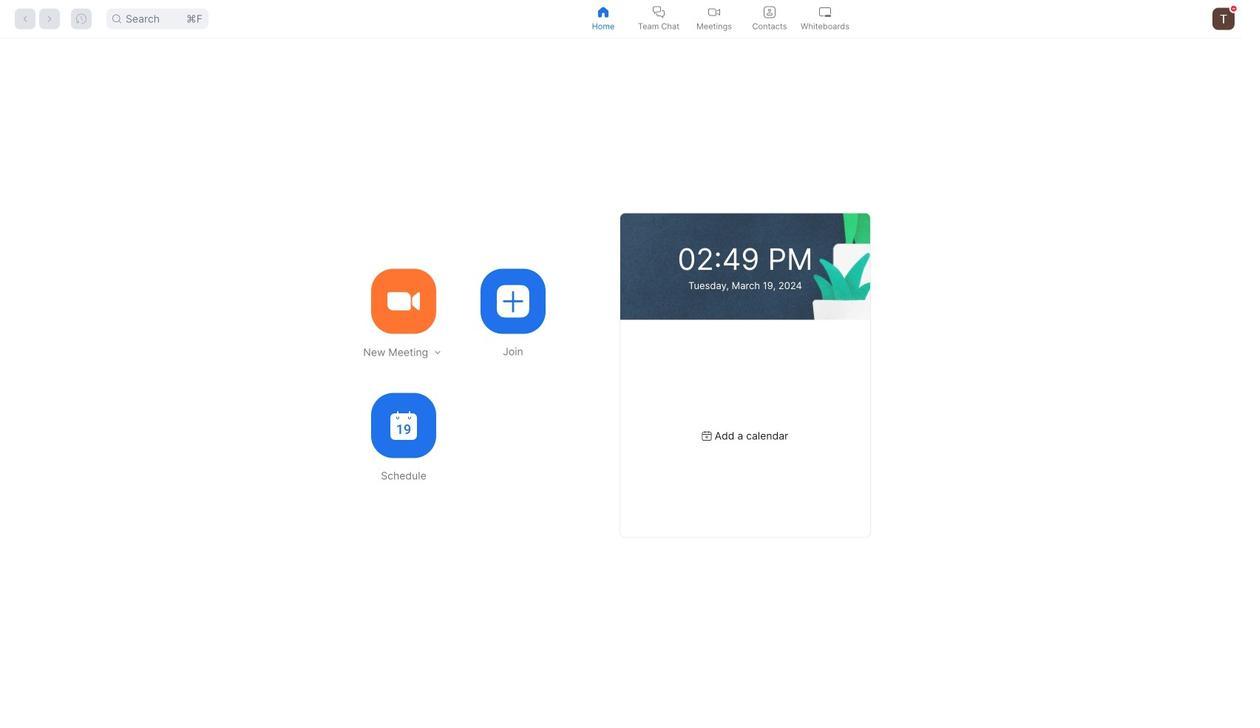 Task type: describe. For each thing, give the bounding box(es) containing it.
home small image
[[598, 6, 609, 18]]

chevron down small image
[[433, 347, 443, 357]]

magnifier image
[[112, 14, 121, 23]]

schedule image
[[390, 411, 417, 440]]

calendar add calendar image
[[702, 431, 712, 441]]

calendar add calendar image
[[702, 431, 712, 441]]



Task type: vqa. For each thing, say whether or not it's contained in the screenshot.
Meetings button on the top
no



Task type: locate. For each thing, give the bounding box(es) containing it.
plus squircle image
[[497, 285, 530, 318], [497, 285, 530, 318]]

magnifier image
[[112, 14, 121, 23]]

tab list
[[576, 0, 853, 38]]

whiteboard small image
[[819, 6, 831, 18], [819, 6, 831, 18]]

do not disturb image
[[1231, 6, 1237, 12], [1231, 6, 1237, 12]]

home small image
[[598, 6, 609, 18]]

chevron down small image
[[433, 347, 443, 357]]

video on image
[[708, 6, 720, 18], [708, 6, 720, 18]]

tab panel
[[0, 38, 1242, 712]]

profile contact image
[[764, 6, 776, 18], [764, 6, 776, 18]]

team chat image
[[653, 6, 665, 18], [653, 6, 665, 18]]

video camera on image
[[388, 285, 420, 318], [388, 285, 420, 318]]



